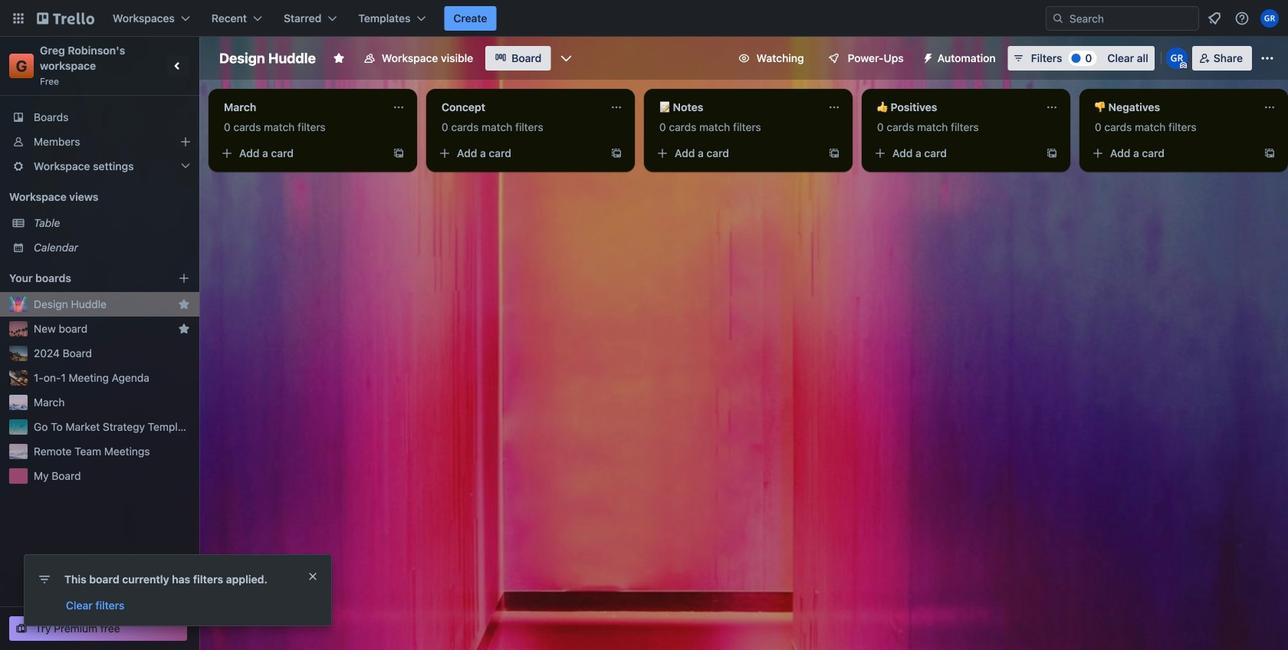 Task type: vqa. For each thing, say whether or not it's contained in the screenshot.
the bottom Starred Icon
yes



Task type: describe. For each thing, give the bounding box(es) containing it.
sm image
[[917, 46, 938, 68]]

add board image
[[178, 272, 190, 285]]

0 notifications image
[[1206, 9, 1224, 28]]

open information menu image
[[1235, 11, 1250, 26]]

star or unstar board image
[[333, 52, 345, 64]]

Search field
[[1065, 8, 1199, 29]]

2 starred icon image from the top
[[178, 323, 190, 335]]

0 horizontal spatial greg robinson (gregrobinson96) image
[[1167, 48, 1188, 69]]

back to home image
[[37, 6, 94, 31]]

search image
[[1053, 12, 1065, 25]]

1 create from template… image from the left
[[611, 147, 623, 160]]

3 create from template… image from the left
[[1264, 147, 1277, 160]]



Task type: locate. For each thing, give the bounding box(es) containing it.
0 vertical spatial greg robinson (gregrobinson96) image
[[1261, 9, 1280, 28]]

0 horizontal spatial create from template… image
[[611, 147, 623, 160]]

your boards with 8 items element
[[9, 269, 155, 288]]

0 vertical spatial starred icon image
[[178, 298, 190, 311]]

this member is an admin of this board. image
[[1180, 62, 1187, 69]]

1 vertical spatial starred icon image
[[178, 323, 190, 335]]

greg robinson (gregrobinson96) image right open information menu icon
[[1261, 9, 1280, 28]]

alert
[[25, 555, 331, 626]]

show menu image
[[1260, 51, 1276, 66]]

1 horizontal spatial create from template… image
[[829, 147, 841, 160]]

1 create from template… image from the left
[[393, 147, 405, 160]]

greg robinson (gregrobinson96) image
[[1261, 9, 1280, 28], [1167, 48, 1188, 69]]

1 vertical spatial greg robinson (gregrobinson96) image
[[1167, 48, 1188, 69]]

1 starred icon image from the top
[[178, 298, 190, 311]]

workspace navigation collapse icon image
[[167, 55, 189, 77]]

create from template… image
[[393, 147, 405, 160], [1046, 147, 1059, 160], [1264, 147, 1277, 160]]

1 horizontal spatial create from template… image
[[1046, 147, 1059, 160]]

2 horizontal spatial create from template… image
[[1264, 147, 1277, 160]]

2 create from template… image from the left
[[829, 147, 841, 160]]

Board name text field
[[212, 46, 324, 71]]

2 create from template… image from the left
[[1046, 147, 1059, 160]]

customize views image
[[559, 51, 574, 66]]

create from template… image
[[611, 147, 623, 160], [829, 147, 841, 160]]

starred icon image
[[178, 298, 190, 311], [178, 323, 190, 335]]

None text field
[[215, 95, 387, 120], [651, 95, 822, 120], [868, 95, 1040, 120], [1086, 95, 1258, 120], [215, 95, 387, 120], [651, 95, 822, 120], [868, 95, 1040, 120], [1086, 95, 1258, 120]]

greg robinson (gregrobinson96) image down "search" field
[[1167, 48, 1188, 69]]

0 horizontal spatial create from template… image
[[393, 147, 405, 160]]

dismiss flag image
[[307, 571, 319, 583]]

1 horizontal spatial greg robinson (gregrobinson96) image
[[1261, 9, 1280, 28]]

None text field
[[433, 95, 605, 120]]

primary element
[[0, 0, 1289, 37]]



